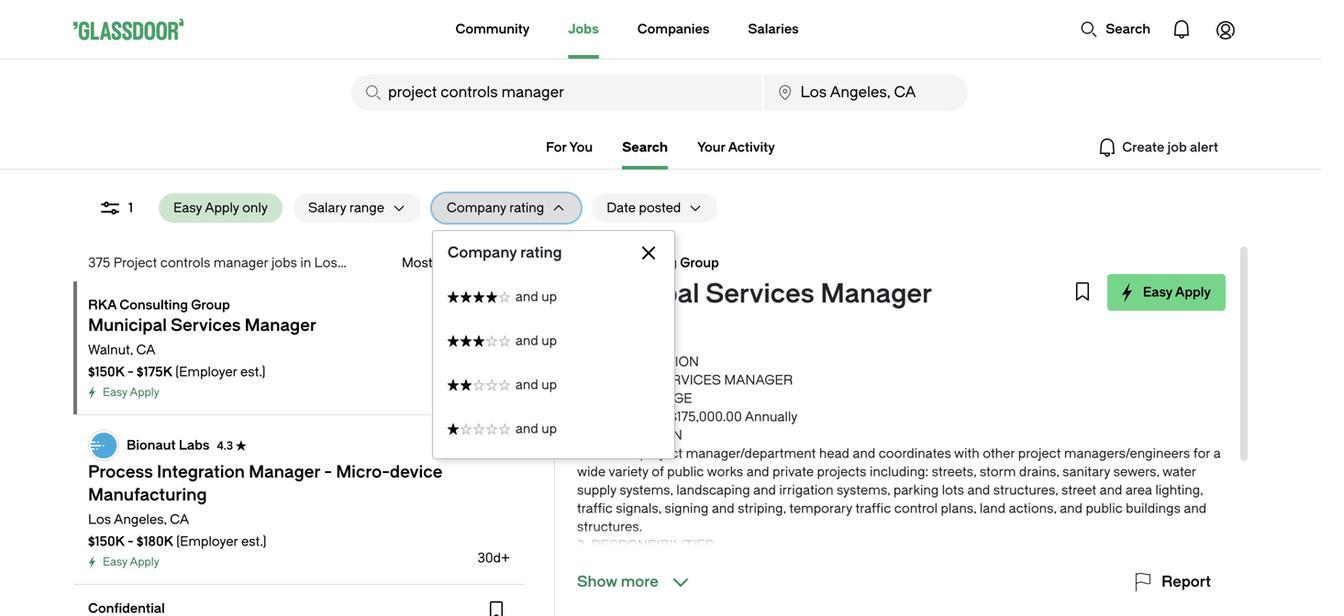 Task type: describe. For each thing, give the bounding box(es) containing it.
none field 'search keyword'
[[351, 74, 762, 111]]

group for rka consulting group
[[191, 298, 230, 313]]

range
[[349, 200, 384, 216]]

with
[[954, 446, 980, 461]]

date posted
[[607, 200, 681, 216]]

- inside los angeles, ca $150k - $180k (employer est.)
[[127, 534, 134, 550]]

company inside company rating popup button
[[447, 200, 506, 216]]

water
[[1162, 465, 1196, 480]]

rka consulting group municipal services manager
[[577, 256, 932, 310]]

2 systems, from the left
[[837, 483, 890, 498]]

4 and up from the top
[[516, 422, 557, 437]]

walnut, ca $150k - $175k (employer est.)
[[88, 343, 266, 380]]

★
[[236, 440, 247, 453]]

30d+ for los angeles, ca $150k - $180k (employer est.)
[[478, 551, 510, 566]]

1
[[128, 200, 133, 216]]

salary range button
[[294, 194, 384, 223]]

more
[[621, 574, 659, 591]]

search button
[[1071, 11, 1160, 48]]

municipal
[[577, 279, 700, 310]]

job
[[577, 355, 604, 370]]

manager
[[214, 256, 268, 271]]

1 vertical spatial company rating
[[448, 244, 562, 261]]

only
[[242, 200, 268, 216]]

company rating button
[[432, 194, 544, 223]]

$180k
[[137, 534, 173, 550]]

walnut,
[[88, 343, 133, 358]]

serves
[[577, 446, 619, 461]]

2.
[[577, 428, 588, 443]]

show more button
[[577, 572, 692, 594]]

3.
[[577, 538, 588, 553]]

jobs
[[271, 256, 297, 271]]

works
[[707, 465, 743, 480]]

2 and up button from the top
[[433, 319, 674, 363]]

coordinates
[[879, 446, 951, 461]]

plans,
[[941, 501, 977, 517]]

los angeles, ca $150k - $180k (employer est.)
[[88, 512, 267, 550]]

1 and up button from the top
[[433, 275, 674, 319]]

salary
[[588, 391, 641, 406]]

land
[[980, 501, 1006, 517]]

angeles, inside los angeles, ca $150k - $180k (employer est.)
[[114, 512, 167, 528]]

as
[[623, 446, 637, 461]]

1 vertical spatial rating
[[520, 244, 562, 261]]

to
[[652, 410, 667, 425]]

head
[[819, 446, 849, 461]]

0 vertical spatial description
[[608, 355, 699, 370]]

lighting,
[[1155, 483, 1203, 498]]

signing
[[665, 501, 709, 517]]

rka for rka consulting group
[[88, 298, 116, 313]]

report
[[1162, 574, 1211, 591]]

controls
[[160, 256, 210, 271]]

show more
[[577, 574, 659, 591]]

0 horizontal spatial public
[[667, 465, 704, 480]]

2 and up from the top
[[516, 333, 557, 349]]

1 project from the left
[[640, 446, 683, 461]]

2 traffic from the left
[[855, 501, 891, 517]]

close dropdown image
[[638, 242, 660, 264]]

manager
[[724, 373, 793, 388]]

show
[[577, 574, 617, 591]]

3 and up button from the top
[[433, 363, 674, 407]]

temporary
[[789, 501, 852, 517]]

of
[[652, 465, 664, 480]]

4 and up button from the top
[[433, 407, 674, 451]]

rka for rka consulting group municipal services manager
[[577, 256, 605, 271]]

4.3
[[217, 440, 233, 453]]

2 horizontal spatial ca
[[396, 256, 415, 271]]

1 vertical spatial company
[[448, 244, 517, 261]]

2 up from the top
[[541, 333, 557, 349]]

control
[[894, 501, 938, 517]]

landscaping
[[676, 483, 750, 498]]

services
[[654, 373, 721, 388]]

(employer inside los angeles, ca $150k - $180k (employer est.)
[[176, 534, 238, 550]]

storm
[[980, 465, 1016, 480]]

rating inside popup button
[[509, 200, 544, 216]]

salaries
[[748, 22, 799, 37]]

company rating inside company rating popup button
[[447, 200, 544, 216]]

a
[[1213, 446, 1221, 461]]

structures,
[[993, 483, 1058, 498]]

actions,
[[1009, 501, 1057, 517]]

for you link
[[546, 140, 593, 155]]

3 and up from the top
[[516, 378, 557, 393]]

Search keyword field
[[351, 74, 762, 111]]

consulting for rka consulting group municipal services manager
[[608, 256, 677, 271]]

bionaut
[[127, 438, 176, 453]]

group for rka consulting group municipal services manager
[[680, 256, 719, 271]]

range
[[644, 391, 692, 406]]

1 systems, from the left
[[620, 483, 673, 498]]

(employer inside walnut, ca $150k - $175k (employer est.)
[[175, 365, 237, 380]]

1 vertical spatial description
[[591, 428, 682, 443]]

375 project controls manager jobs in los angeles, ca
[[88, 256, 415, 271]]

wide
[[577, 465, 606, 480]]

$150k inside walnut, ca $150k - $175k (employer est.)
[[88, 365, 124, 380]]

salary
[[308, 200, 346, 216]]

streets,
[[932, 465, 976, 480]]

easy apply for walnut, ca $150k - $175k (employer est.)
[[103, 386, 159, 399]]

est.) inside walnut, ca $150k - $175k (employer est.)
[[240, 365, 266, 380]]

apply inside button
[[1175, 285, 1211, 300]]

including:
[[870, 465, 929, 480]]

street
[[1061, 483, 1096, 498]]

activity
[[728, 140, 775, 155]]

services
[[706, 279, 815, 310]]

4 up from the top
[[541, 422, 557, 437]]

375
[[88, 256, 110, 271]]

area
[[1126, 483, 1152, 498]]

bionaut labs logo image
[[89, 431, 118, 461]]

1 traffic from the left
[[577, 501, 613, 517]]

responsibilities
[[591, 538, 714, 553]]

jobs list element
[[73, 282, 536, 617]]

2 project from the left
[[1018, 446, 1061, 461]]

project
[[114, 256, 157, 271]]

manager
[[821, 279, 932, 310]]

municipal
[[577, 373, 651, 388]]

0 vertical spatial angeles,
[[340, 256, 393, 271]]

sewers,
[[1113, 465, 1160, 480]]

annually
[[745, 410, 798, 425]]

posted
[[639, 200, 681, 216]]



Task type: locate. For each thing, give the bounding box(es) containing it.
company rating
[[447, 200, 544, 216], [448, 244, 562, 261]]

1 vertical spatial $150k
[[88, 534, 124, 550]]

0 horizontal spatial project
[[640, 446, 683, 461]]

group inside rka consulting group municipal services manager
[[680, 256, 719, 271]]

0 vertical spatial ca
[[396, 256, 415, 271]]

and up button down 1.
[[433, 407, 674, 451]]

$175k
[[137, 365, 172, 380]]

1 vertical spatial (employer
[[176, 534, 238, 550]]

1 $150k from the top
[[88, 365, 124, 380]]

community
[[456, 22, 530, 37]]

date posted button
[[592, 194, 681, 223]]

- inside walnut, ca $150k - $175k (employer est.)
[[127, 365, 134, 380]]

rka down 375
[[88, 298, 116, 313]]

1 horizontal spatial angeles,
[[340, 256, 393, 271]]

0 vertical spatial public
[[667, 465, 704, 480]]

sanitary
[[1063, 465, 1110, 480]]

search inside button
[[1106, 22, 1150, 37]]

30d+
[[478, 381, 510, 396], [478, 551, 510, 566]]

1 horizontal spatial none field
[[764, 74, 968, 111]]

search
[[1106, 22, 1150, 37], [622, 140, 668, 155]]

signals,
[[616, 501, 661, 517]]

ca
[[396, 256, 415, 271], [136, 343, 155, 358], [170, 512, 189, 528]]

0 vertical spatial company
[[447, 200, 506, 216]]

1 button
[[84, 194, 148, 223]]

1 horizontal spatial traffic
[[855, 501, 891, 517]]

easy apply inside button
[[1143, 285, 1211, 300]]

0 vertical spatial company rating
[[447, 200, 544, 216]]

easy inside button
[[173, 200, 202, 216]]

los
[[314, 256, 337, 271], [88, 512, 111, 528]]

group right 'close dropdown' image
[[680, 256, 719, 271]]

1 vertical spatial easy apply
[[103, 386, 159, 399]]

for
[[1193, 446, 1210, 461]]

1 horizontal spatial consulting
[[608, 256, 677, 271]]

your
[[697, 140, 725, 155]]

easy
[[173, 200, 202, 216], [1143, 285, 1173, 300], [103, 386, 127, 399], [103, 556, 127, 569]]

2 vertical spatial ca
[[170, 512, 189, 528]]

salaries link
[[748, 0, 799, 59]]

1 vertical spatial ca
[[136, 343, 155, 358]]

$150k down walnut,
[[88, 365, 124, 380]]

systems, down projects
[[837, 483, 890, 498]]

1.
[[577, 391, 584, 406]]

$175,000.00
[[670, 410, 742, 425]]

0 vertical spatial est.)
[[240, 365, 266, 380]]

variety
[[609, 465, 648, 480]]

$150k left $180k
[[88, 534, 124, 550]]

30d+ left 3.
[[478, 551, 510, 566]]

group
[[680, 256, 719, 271], [191, 298, 230, 313]]

consulting for rka consulting group
[[120, 298, 188, 313]]

0 horizontal spatial los
[[88, 512, 111, 528]]

description
[[608, 355, 699, 370], [591, 428, 682, 443]]

supply
[[577, 483, 616, 498]]

30d+ for walnut, ca $150k - $175k (employer est.)
[[478, 381, 510, 396]]

1 vertical spatial group
[[191, 298, 230, 313]]

consulting down project
[[120, 298, 188, 313]]

easy apply only
[[173, 200, 268, 216]]

3 up from the top
[[541, 378, 557, 393]]

for
[[546, 140, 567, 155]]

0 vertical spatial group
[[680, 256, 719, 271]]

rka up municipal
[[577, 256, 605, 271]]

projects
[[817, 465, 867, 480]]

your activity
[[697, 140, 775, 155]]

company rating list box
[[433, 275, 674, 451]]

1 horizontal spatial public
[[1086, 501, 1123, 517]]

ca inside los angeles, ca $150k - $180k (employer est.)
[[170, 512, 189, 528]]

1 horizontal spatial systems,
[[837, 483, 890, 498]]

(employer right $180k
[[176, 534, 238, 550]]

systems,
[[620, 483, 673, 498], [837, 483, 890, 498]]

companies link
[[637, 0, 710, 59]]

0 vertical spatial search
[[1106, 22, 1150, 37]]

1 vertical spatial public
[[1086, 501, 1123, 517]]

apply
[[205, 200, 239, 216], [1175, 285, 1211, 300], [130, 386, 159, 399], [130, 556, 159, 569]]

manager/department
[[686, 446, 816, 461]]

project
[[640, 446, 683, 461], [1018, 446, 1061, 461]]

1 vertical spatial angeles,
[[114, 512, 167, 528]]

angeles, up $180k
[[114, 512, 167, 528]]

los down the bionaut labs logo
[[88, 512, 111, 528]]

buildings
[[1126, 501, 1181, 517]]

0 vertical spatial rating
[[509, 200, 544, 216]]

traffic left control
[[855, 501, 891, 517]]

none field search location
[[764, 74, 968, 111]]

None field
[[351, 74, 762, 111], [764, 74, 968, 111]]

group inside jobs list element
[[191, 298, 230, 313]]

0 horizontal spatial ca
[[136, 343, 155, 358]]

and up button up 2.
[[433, 363, 674, 407]]

0 vertical spatial 30d+
[[478, 381, 510, 396]]

2 $150k from the top
[[88, 534, 124, 550]]

0 vertical spatial easy apply
[[1143, 285, 1211, 300]]

public right "of"
[[667, 465, 704, 480]]

(employer right "$175k"
[[175, 365, 237, 380]]

easy apply only button
[[159, 194, 283, 223]]

1 horizontal spatial los
[[314, 256, 337, 271]]

1 - from the top
[[127, 365, 134, 380]]

0 vertical spatial (employer
[[175, 365, 237, 380]]

drains,
[[1019, 465, 1059, 480]]

1 vertical spatial est.)
[[241, 534, 267, 550]]

rka inside rka consulting group municipal services manager
[[577, 256, 605, 271]]

you
[[569, 140, 593, 155]]

consulting inside jobs list element
[[120, 298, 188, 313]]

0 horizontal spatial traffic
[[577, 501, 613, 517]]

los inside los angeles, ca $150k - $180k (employer est.)
[[88, 512, 111, 528]]

1 vertical spatial los
[[88, 512, 111, 528]]

Search location field
[[764, 74, 968, 111]]

public down the street
[[1086, 501, 1123, 517]]

and
[[516, 289, 538, 305], [516, 333, 538, 349], [516, 378, 538, 393], [516, 422, 538, 437], [853, 446, 875, 461], [747, 465, 769, 480], [753, 483, 776, 498], [967, 483, 990, 498], [1100, 483, 1122, 498], [712, 501, 735, 517], [1060, 501, 1083, 517], [1184, 501, 1207, 517]]

0 horizontal spatial systems,
[[620, 483, 673, 498]]

salary range
[[308, 200, 384, 216]]

1 up from the top
[[541, 289, 557, 305]]

consulting up municipal
[[608, 256, 677, 271]]

lots
[[942, 483, 964, 498]]

in
[[300, 256, 311, 271]]

0 vertical spatial $150k
[[88, 365, 124, 380]]

0 horizontal spatial rka
[[88, 298, 116, 313]]

traffic
[[577, 501, 613, 517], [855, 501, 891, 517]]

0 horizontal spatial none field
[[351, 74, 762, 111]]

0 horizontal spatial angeles,
[[114, 512, 167, 528]]

rka
[[577, 256, 605, 271], [88, 298, 116, 313]]

easy apply for los angeles, ca $150k - $180k (employer est.)
[[103, 556, 159, 569]]

1 horizontal spatial ca
[[170, 512, 189, 528]]

for you
[[546, 140, 593, 155]]

report button
[[1132, 572, 1211, 594]]

managers/engineers
[[1064, 446, 1190, 461]]

1 horizontal spatial project
[[1018, 446, 1061, 461]]

project up drains,
[[1018, 446, 1061, 461]]

company
[[447, 200, 506, 216], [448, 244, 517, 261]]

1 horizontal spatial rka
[[577, 256, 605, 271]]

$150,000.00
[[577, 410, 650, 425]]

rka consulting group
[[88, 298, 230, 313]]

2 none field from the left
[[764, 74, 968, 111]]

systems, up signals,
[[620, 483, 673, 498]]

1 vertical spatial consulting
[[120, 298, 188, 313]]

and up button up job
[[433, 275, 674, 319]]

- left $180k
[[127, 534, 134, 550]]

0 horizontal spatial search
[[622, 140, 668, 155]]

1 horizontal spatial search
[[1106, 22, 1150, 37]]

2 vertical spatial easy apply
[[103, 556, 159, 569]]

group down controls
[[191, 298, 230, 313]]

your activity link
[[697, 140, 775, 155]]

1 vertical spatial rka
[[88, 298, 116, 313]]

search link
[[622, 140, 668, 170]]

0 vertical spatial -
[[127, 365, 134, 380]]

easy apply
[[1143, 285, 1211, 300], [103, 386, 159, 399], [103, 556, 159, 569]]

1 none field from the left
[[351, 74, 762, 111]]

est.) inside los angeles, ca $150k - $180k (employer est.)
[[241, 534, 267, 550]]

description up as
[[591, 428, 682, 443]]

structures.
[[577, 520, 642, 535]]

2 - from the top
[[127, 534, 134, 550]]

apply inside button
[[205, 200, 239, 216]]

30d+ left 1.
[[478, 381, 510, 396]]

- left "$175k"
[[127, 365, 134, 380]]

1 vertical spatial search
[[622, 140, 668, 155]]

easy apply button
[[1107, 274, 1226, 311]]

0 vertical spatial consulting
[[608, 256, 677, 271]]

$150k inside los angeles, ca $150k - $180k (employer est.)
[[88, 534, 124, 550]]

traffic down supply
[[577, 501, 613, 517]]

angeles, down the range
[[340, 256, 393, 271]]

job description municipal services manager 1. salary range $150,000.00 to $175,000.00 annually 2. description serves as project manager/department head and coordinates with other project managers/engineers for a wide variety of public works and private projects including: streets, storm drains, sanitary sewers, water supply systems, landscaping and irrigation systems, parking lots and structures, street and area lighting, traffic signals, signing and striping, temporary traffic control plans, land actions, and public buildings and structures. 3. responsibilities
[[577, 355, 1221, 553]]

1 vertical spatial 30d+
[[478, 551, 510, 566]]

angeles,
[[340, 256, 393, 271], [114, 512, 167, 528]]

other
[[983, 446, 1015, 461]]

private
[[772, 465, 814, 480]]

1 vertical spatial -
[[127, 534, 134, 550]]

community link
[[456, 0, 530, 59]]

jobs link
[[568, 0, 599, 59]]

easy inside button
[[1143, 285, 1173, 300]]

0 vertical spatial los
[[314, 256, 337, 271]]

0 horizontal spatial group
[[191, 298, 230, 313]]

1 and up from the top
[[516, 289, 557, 305]]

1 30d+ from the top
[[478, 381, 510, 396]]

bionaut labs 4.3 ★
[[127, 438, 247, 453]]

consulting inside rka consulting group municipal services manager
[[608, 256, 677, 271]]

1 horizontal spatial group
[[680, 256, 719, 271]]

and up button up 1.
[[433, 319, 674, 363]]

description up the services
[[608, 355, 699, 370]]

companies
[[637, 22, 710, 37]]

$150k
[[88, 365, 124, 380], [88, 534, 124, 550]]

los right the in
[[314, 256, 337, 271]]

0 horizontal spatial consulting
[[120, 298, 188, 313]]

0 vertical spatial rka
[[577, 256, 605, 271]]

(employer
[[175, 365, 237, 380], [176, 534, 238, 550]]

rka inside jobs list element
[[88, 298, 116, 313]]

ca inside walnut, ca $150k - $175k (employer est.)
[[136, 343, 155, 358]]

project up "of"
[[640, 446, 683, 461]]

2 30d+ from the top
[[478, 551, 510, 566]]

public
[[667, 465, 704, 480], [1086, 501, 1123, 517]]



Task type: vqa. For each thing, say whether or not it's contained in the screenshot.
Submit Review button
no



